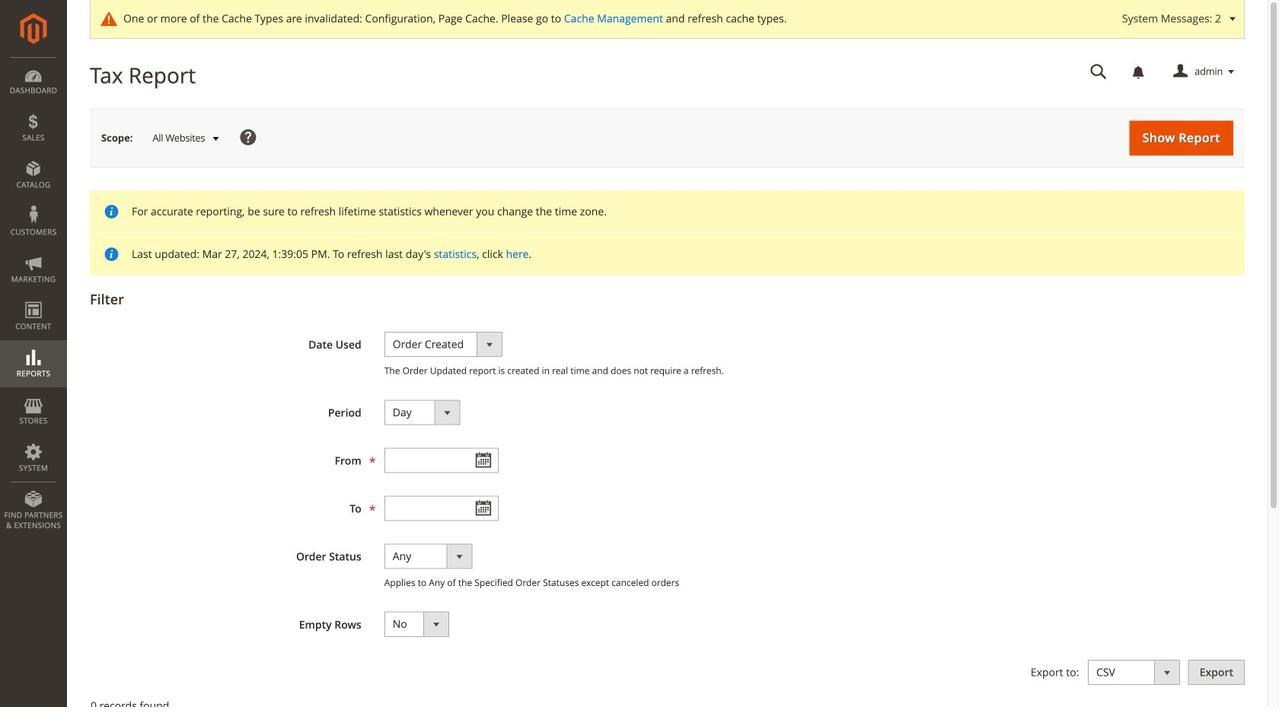 Task type: describe. For each thing, give the bounding box(es) containing it.
magento admin panel image
[[20, 13, 47, 44]]



Task type: locate. For each thing, give the bounding box(es) containing it.
None text field
[[384, 496, 499, 521]]

menu bar
[[0, 57, 67, 539]]

None text field
[[1080, 59, 1118, 85], [384, 448, 499, 473], [1080, 59, 1118, 85], [384, 448, 499, 473]]



